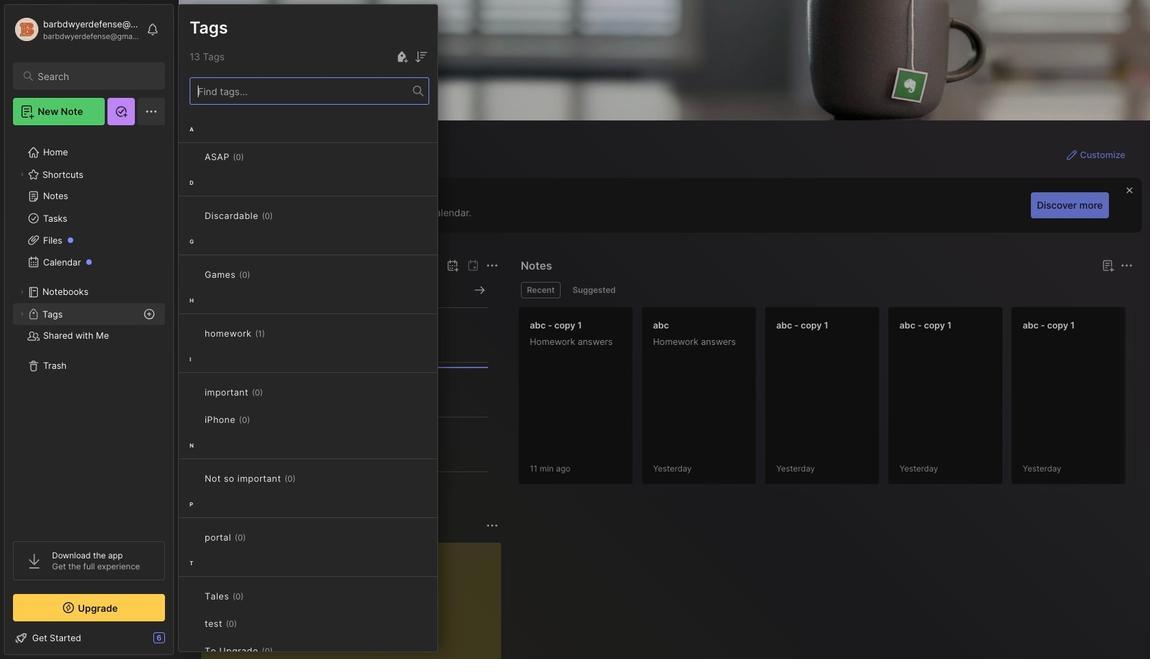 Task type: describe. For each thing, give the bounding box(es) containing it.
Find tags… text field
[[190, 82, 413, 100]]

0 vertical spatial tag actions image
[[265, 328, 287, 339]]

Account field
[[13, 16, 140, 43]]

Sort field
[[413, 49, 429, 65]]

expand notebooks image
[[18, 288, 26, 296]]

expand tags image
[[18, 310, 26, 318]]

1 horizontal spatial row group
[[518, 307, 1150, 493]]

tree inside main element
[[5, 134, 173, 529]]

Help and Learning task checklist field
[[5, 627, 173, 649]]

click to collapse image
[[173, 634, 183, 650]]

1 vertical spatial tag actions image
[[250, 414, 272, 425]]

Search text field
[[38, 70, 153, 83]]

none search field inside main element
[[38, 68, 153, 84]]



Task type: locate. For each thing, give the bounding box(es) containing it.
2 vertical spatial tag actions image
[[273, 646, 295, 657]]

tag actions image
[[244, 151, 266, 162], [250, 269, 272, 280], [244, 591, 266, 602], [237, 618, 259, 629]]

0 horizontal spatial tab
[[521, 282, 561, 299]]

2 tab from the left
[[567, 282, 622, 299]]

Start writing… text field
[[212, 543, 500, 659]]

None search field
[[38, 68, 153, 84]]

main element
[[0, 0, 178, 659]]

tab
[[521, 282, 561, 299], [567, 282, 622, 299]]

create new tag image
[[394, 49, 410, 65]]

Tag actions field
[[244, 150, 266, 164], [250, 268, 272, 281], [265, 327, 287, 340], [250, 413, 272, 427], [244, 590, 266, 603], [237, 617, 259, 631], [273, 644, 295, 658]]

new evernote calendar event image
[[444, 257, 461, 274]]

row group
[[179, 116, 438, 659], [518, 307, 1150, 493]]

0 horizontal spatial row group
[[179, 116, 438, 659]]

sort options image
[[413, 49, 429, 65]]

1 horizontal spatial tab
[[567, 282, 622, 299]]

1 tab from the left
[[521, 282, 561, 299]]

tab list
[[521, 282, 1131, 299]]

tree
[[5, 134, 173, 529]]

tag actions image
[[265, 328, 287, 339], [250, 414, 272, 425], [273, 646, 295, 657]]



Task type: vqa. For each thing, say whether or not it's contained in the screenshot.
New Evernote Calendar event image
yes



